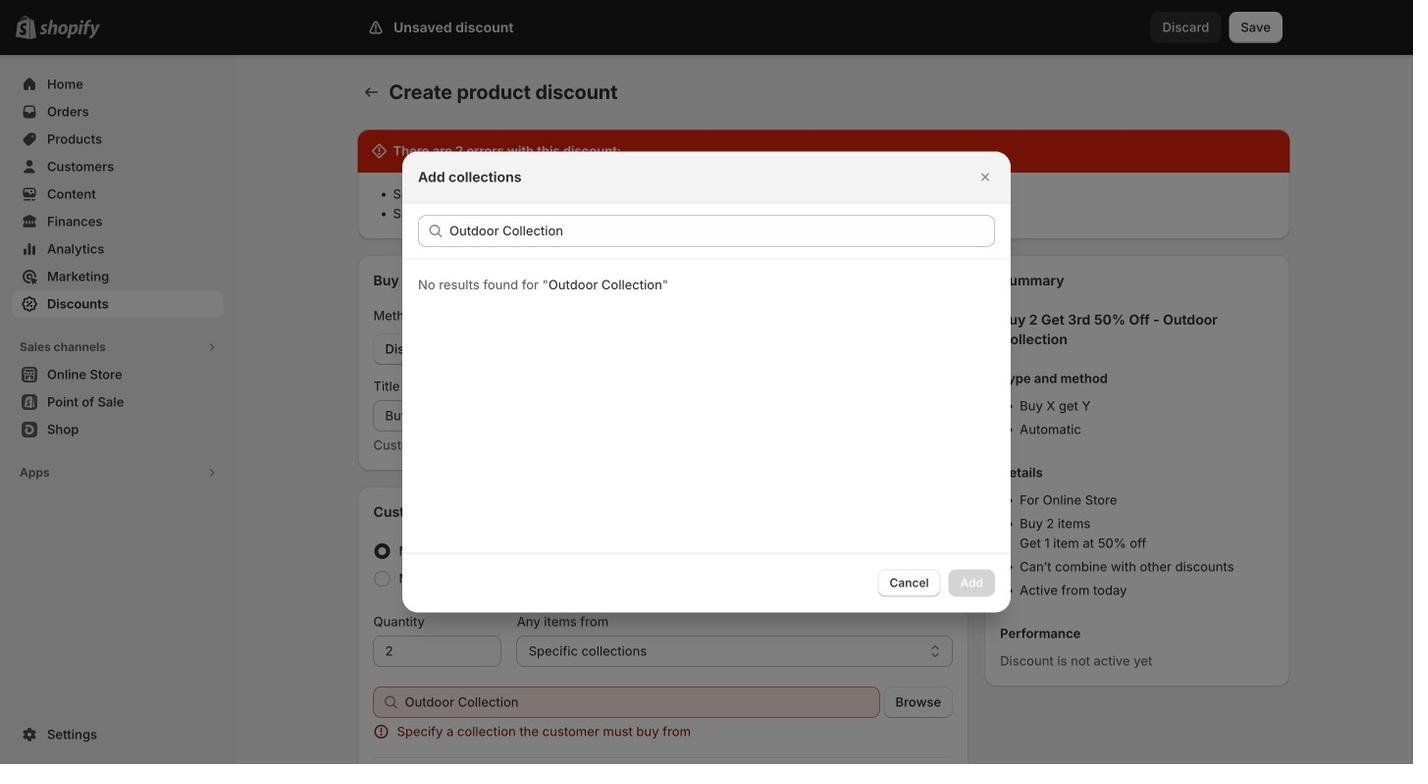 Task type: vqa. For each thing, say whether or not it's contained in the screenshot.
dialog
yes



Task type: describe. For each thing, give the bounding box(es) containing it.
shopify image
[[39, 19, 100, 39]]



Task type: locate. For each thing, give the bounding box(es) containing it.
dialog
[[0, 152, 1413, 613]]

Search collections text field
[[449, 215, 995, 247]]



